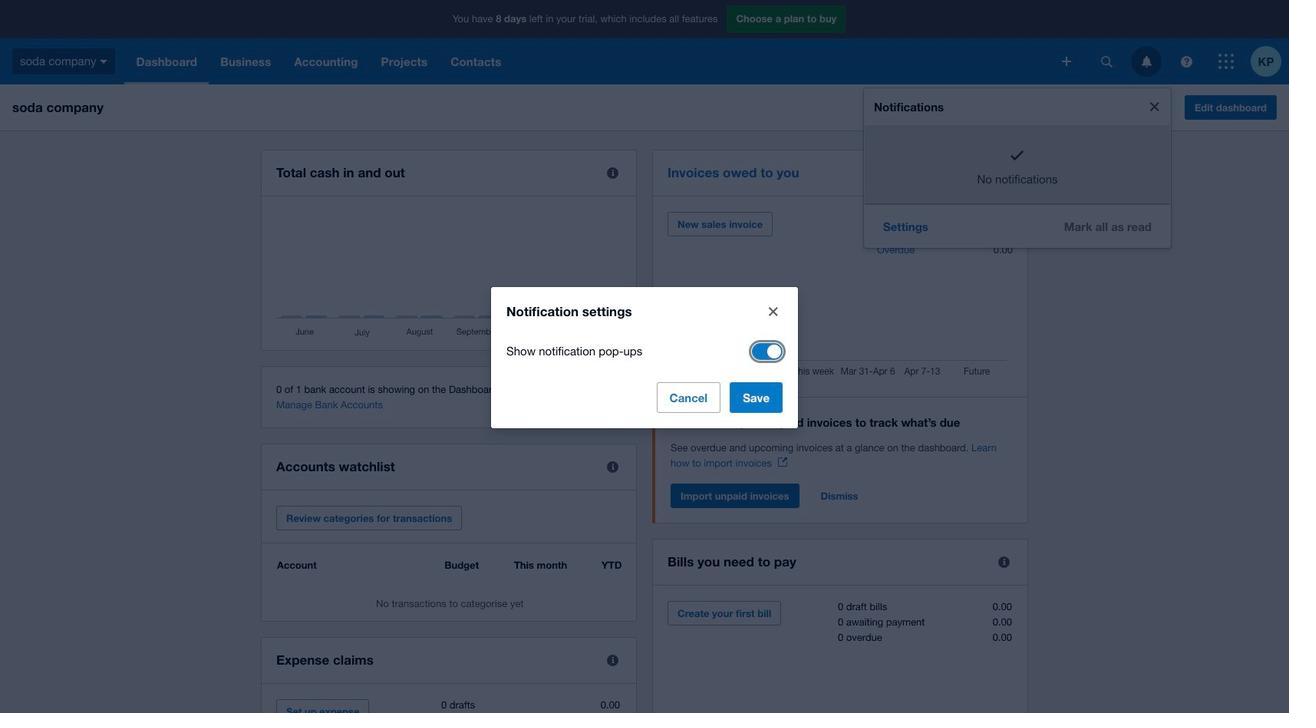 Task type: locate. For each thing, give the bounding box(es) containing it.
empty state of the accounts watchlist widget, featuring a 'review categories for transactions' button and a data-less table with headings 'account,' 'budget,' 'this month,' and 'ytd.' image
[[276, 559, 622, 609]]

opens in a new tab image
[[778, 457, 787, 467]]

heading
[[671, 413, 1013, 431]]

svg image
[[1101, 56, 1113, 67], [1142, 56, 1152, 67]]

group
[[864, 88, 1171, 248]]

empty state of the expenses widget with a 'set up expense claims' button and a data-less table. image
[[276, 699, 622, 713]]

1 svg image from the left
[[1101, 56, 1113, 67]]

svg image
[[1219, 54, 1234, 69], [1181, 56, 1192, 67], [1062, 57, 1072, 66], [100, 60, 108, 64]]

panel body document
[[671, 441, 1013, 471], [671, 441, 1013, 471]]

0 horizontal spatial svg image
[[1101, 56, 1113, 67]]

1 horizontal spatial svg image
[[1142, 56, 1152, 67]]

dialog
[[491, 287, 798, 428]]

banner
[[0, 0, 1290, 713]]



Task type: vqa. For each thing, say whether or not it's contained in the screenshot.
the Manage menu toggle image
no



Task type: describe. For each thing, give the bounding box(es) containing it.
2 svg image from the left
[[1142, 56, 1152, 67]]

empty state widget for the total cash in and out feature, displaying a column graph summarising bank transaction data as total money in versus total money out across all connected bank accounts, enabling a visual comparison of the two amounts. image
[[276, 212, 622, 339]]

empty state of the bills widget with a 'create your first bill' button and an unpopulated column graph. image
[[668, 601, 1013, 713]]



